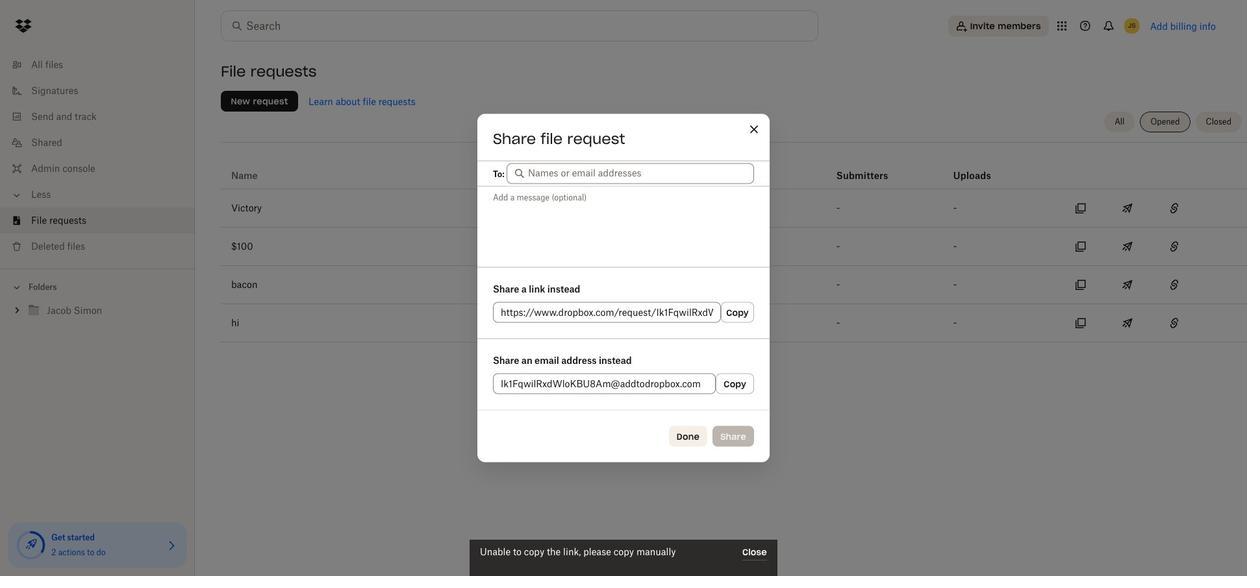 Task type: describe. For each thing, give the bounding box(es) containing it.
Contact input text field
[[528, 166, 748, 180]]

copy link image
[[1166, 201, 1182, 216]]

4 row from the top
[[221, 266, 1247, 305]]

2 row from the top
[[221, 190, 1247, 228]]

1 column header from the left
[[661, 153, 739, 184]]

1 copy email image from the top
[[1073, 239, 1088, 255]]

copy link image for send email image for first copy email image
[[1166, 239, 1182, 255]]

dropbox image
[[10, 13, 36, 39]]

copy email image for 4th row from the top
[[1073, 277, 1088, 293]]

copy email image for second row from the top of the page
[[1073, 201, 1088, 216]]

5 row from the top
[[221, 305, 1247, 343]]

cell for second row from the top of the page
[[1200, 190, 1247, 227]]

1 row from the top
[[221, 147, 1247, 190]]

3 copy link image from the top
[[1166, 316, 1182, 331]]



Task type: vqa. For each thing, say whether or not it's contained in the screenshot.
Send email image
yes



Task type: locate. For each thing, give the bounding box(es) containing it.
copy email image
[[1073, 201, 1088, 216], [1073, 277, 1088, 293]]

less image
[[10, 189, 23, 202]]

1 vertical spatial send email image
[[1120, 277, 1135, 293]]

0 vertical spatial copy email image
[[1073, 239, 1088, 255]]

0 vertical spatial send email image
[[1120, 201, 1135, 216]]

2 horizontal spatial column header
[[953, 153, 1005, 184]]

send email image
[[1120, 239, 1135, 255], [1120, 277, 1135, 293]]

cell for first row from the bottom
[[1200, 305, 1247, 342]]

2 column header from the left
[[836, 153, 888, 184]]

2 copy email image from the top
[[1073, 277, 1088, 293]]

dialog
[[477, 114, 770, 463]]

1 vertical spatial copy email image
[[1073, 316, 1088, 331]]

copy link image for 4th row from the top copy email icon's send email image
[[1166, 277, 1182, 293]]

send email image for 4th row from the top copy email icon
[[1120, 277, 1135, 293]]

send email image for 2nd copy email image from the top of the page
[[1120, 316, 1135, 331]]

2 send email image from the top
[[1120, 277, 1135, 293]]

alert
[[470, 540, 777, 577]]

1 vertical spatial copy email image
[[1073, 277, 1088, 293]]

list
[[0, 44, 195, 269]]

1 copy link image from the top
[[1166, 239, 1182, 255]]

column header
[[661, 153, 739, 184], [836, 153, 888, 184], [953, 153, 1005, 184]]

1 send email image from the top
[[1120, 239, 1135, 255]]

cell
[[1200, 190, 1247, 227], [475, 228, 651, 266], [1200, 266, 1247, 304], [1200, 305, 1247, 342]]

send email image for copy email icon related to second row from the top of the page
[[1120, 201, 1135, 216]]

list item
[[0, 208, 195, 234]]

copy link image
[[1166, 239, 1182, 255], [1166, 277, 1182, 293], [1166, 316, 1182, 331]]

3 row from the top
[[221, 228, 1247, 266]]

1 vertical spatial send email image
[[1120, 316, 1135, 331]]

None text field
[[501, 377, 708, 391]]

2 send email image from the top
[[1120, 316, 1135, 331]]

table
[[221, 147, 1247, 343]]

1 horizontal spatial column header
[[836, 153, 888, 184]]

0 vertical spatial send email image
[[1120, 239, 1135, 255]]

2 vertical spatial copy link image
[[1166, 316, 1182, 331]]

1 vertical spatial copy link image
[[1166, 277, 1182, 293]]

0 vertical spatial copy link image
[[1166, 239, 1182, 255]]

row
[[221, 147, 1247, 190], [221, 190, 1247, 228], [221, 228, 1247, 266], [221, 266, 1247, 305], [221, 305, 1247, 343]]

row group
[[221, 190, 1247, 343]]

2 copy link image from the top
[[1166, 277, 1182, 293]]

send email image for first copy email image
[[1120, 239, 1135, 255]]

Add a message (optional) text field
[[477, 187, 770, 265]]

copy email image
[[1073, 239, 1088, 255], [1073, 316, 1088, 331]]

0 horizontal spatial column header
[[661, 153, 739, 184]]

3 column header from the left
[[953, 153, 1005, 184]]

cell for 4th row from the top
[[1200, 266, 1247, 304]]

1 send email image from the top
[[1120, 201, 1135, 216]]

0 vertical spatial copy email image
[[1073, 201, 1088, 216]]

1 copy email image from the top
[[1073, 201, 1088, 216]]

None text field
[[501, 306, 713, 320]]

send email image
[[1120, 201, 1135, 216], [1120, 316, 1135, 331]]

2 copy email image from the top
[[1073, 316, 1088, 331]]



